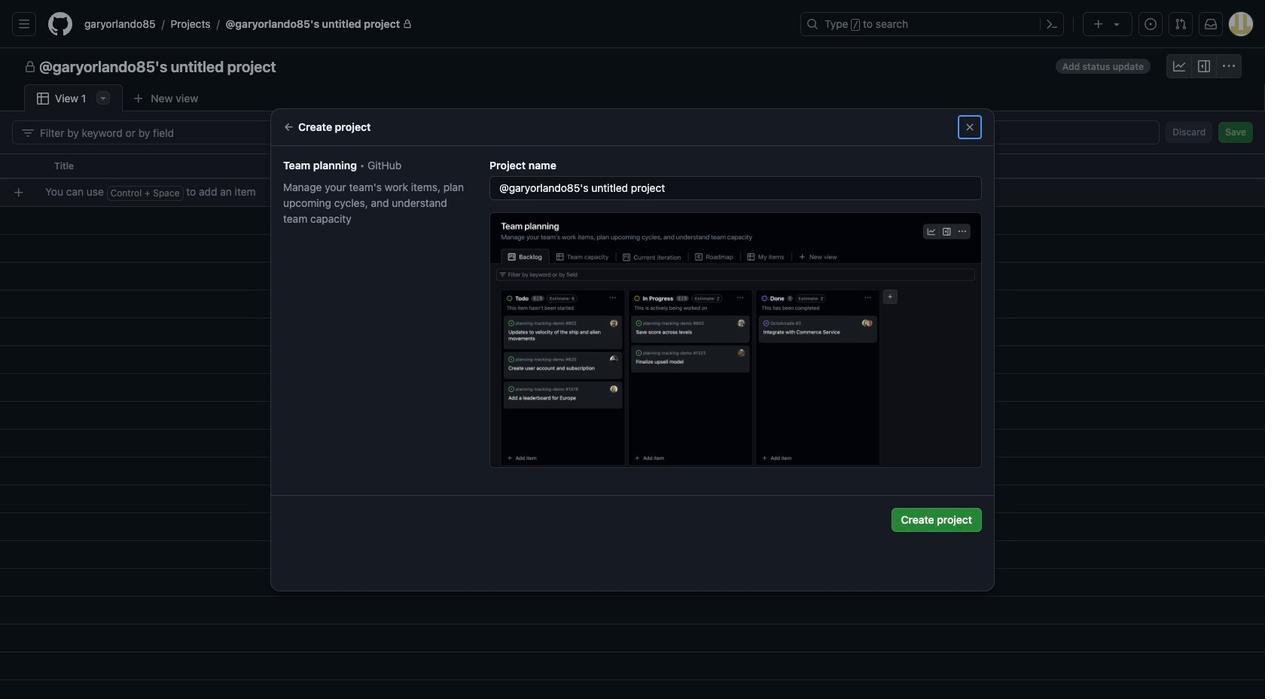 Task type: describe. For each thing, give the bounding box(es) containing it.
triangle down image
[[1111, 18, 1123, 30]]

plus image
[[1093, 18, 1105, 30]]

2 vertical spatial sc 9kayk9 0 image
[[964, 121, 976, 133]]

Team planning text field
[[490, 177, 981, 199]]

command palette image
[[1046, 18, 1058, 30]]

sc 9kayk9 0 image inside project navigation
[[1223, 60, 1235, 72]]

git pull request image
[[1175, 18, 1187, 30]]

project navigation
[[0, 48, 1265, 84]]



Task type: locate. For each thing, give the bounding box(es) containing it.
sc 9kayk9 0 image
[[1174, 60, 1186, 72], [1198, 60, 1210, 72], [24, 61, 36, 73], [22, 127, 34, 139]]

1 vertical spatial sc 9kayk9 0 image
[[37, 93, 49, 105]]

title column options image
[[509, 160, 521, 172]]

homepage image
[[48, 12, 72, 36]]

1 horizontal spatial sc 9kayk9 0 image
[[964, 121, 976, 133]]

2 horizontal spatial sc 9kayk9 0 image
[[1223, 60, 1235, 72]]

list
[[78, 12, 792, 36]]

tab panel
[[0, 111, 1265, 700]]

dialog
[[271, 109, 994, 591]]

0 horizontal spatial sc 9kayk9 0 image
[[37, 93, 49, 105]]

view options for view 1 image
[[97, 92, 109, 104]]

issue opened image
[[1145, 18, 1157, 30]]

0 vertical spatial sc 9kayk9 0 image
[[1223, 60, 1235, 72]]

notifications image
[[1205, 18, 1217, 30]]

sc 9kayk9 0 image inside view filters region
[[22, 127, 34, 139]]

tab list
[[24, 84, 232, 112]]

sc 9kayk9 0 image
[[1223, 60, 1235, 72], [37, 93, 49, 105], [964, 121, 976, 133]]

cell
[[0, 154, 45, 179]]

preview screenshot for template team planning image
[[490, 212, 982, 469]]

create new item or add existing item image
[[13, 186, 25, 198]]

grid
[[0, 154, 1265, 700]]

lock image
[[403, 20, 412, 29]]

row
[[0, 154, 1265, 179], [6, 179, 1265, 206]]

view filters region
[[12, 121, 1253, 145]]

region
[[0, 0, 1265, 700], [271, 145, 994, 591]]

back image
[[283, 121, 295, 133]]



Task type: vqa. For each thing, say whether or not it's contained in the screenshot.
"inbox" image
no



